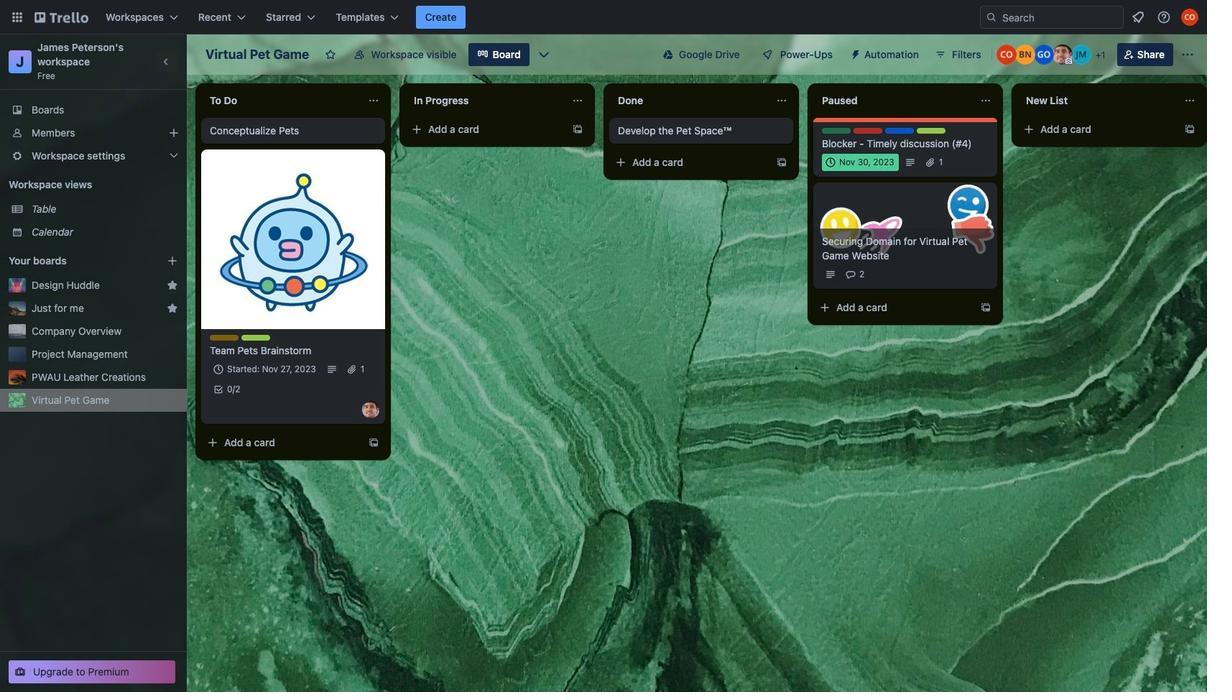 Task type: vqa. For each thing, say whether or not it's contained in the screenshot.
Board name text field
yes



Task type: describe. For each thing, give the bounding box(es) containing it.
0 notifications image
[[1130, 9, 1147, 26]]

Board name text field
[[198, 43, 317, 66]]

customize views image
[[537, 47, 551, 62]]

your boards with 6 items element
[[9, 252, 145, 270]]

Search field
[[998, 7, 1124, 27]]

star or unstar board image
[[325, 49, 337, 60]]

color: bold lime, title: none image
[[917, 128, 946, 134]]

back to home image
[[35, 6, 88, 29]]

primary element
[[0, 0, 1208, 35]]

james peterson (jamespeterson93) image
[[362, 401, 380, 418]]

1 vertical spatial christina overa (christinaovera) image
[[997, 45, 1017, 65]]

james peterson (jamespeterson93) image
[[1053, 45, 1073, 65]]

workspace navigation collapse icon image
[[157, 52, 177, 72]]

sm image
[[845, 43, 865, 63]]

add board image
[[167, 255, 178, 267]]

open information menu image
[[1157, 10, 1172, 24]]

google drive icon image
[[663, 50, 673, 60]]



Task type: locate. For each thing, give the bounding box(es) containing it.
search image
[[986, 12, 998, 23]]

christina overa (christinaovera) image left the gary orlando (garyorlando) image
[[997, 45, 1017, 65]]

show menu image
[[1181, 47, 1195, 62]]

jeremy miller (jeremymiller198) image
[[1072, 45, 1092, 65]]

2 starred icon image from the top
[[167, 303, 178, 314]]

starred icon image
[[167, 280, 178, 291], [167, 303, 178, 314]]

create from template… image
[[572, 124, 584, 135], [1185, 124, 1196, 135], [776, 157, 788, 168], [980, 302, 992, 313], [368, 437, 380, 449]]

color: yellow, title: none image
[[210, 335, 239, 341]]

None text field
[[1018, 89, 1179, 112]]

None text field
[[201, 89, 362, 112], [405, 89, 566, 112], [610, 89, 771, 112], [814, 89, 975, 112], [201, 89, 362, 112], [405, 89, 566, 112], [610, 89, 771, 112], [814, 89, 975, 112]]

this member is an admin of this board. image
[[1066, 58, 1072, 65]]

christina overa (christinaovera) image
[[1182, 9, 1199, 26], [997, 45, 1017, 65]]

1 starred icon image from the top
[[167, 280, 178, 291]]

0 vertical spatial starred icon image
[[167, 280, 178, 291]]

color: blue, title: "fyi" element
[[886, 128, 914, 134]]

1 horizontal spatial christina overa (christinaovera) image
[[1182, 9, 1199, 26]]

ben nelson (bennelson96) image
[[1016, 45, 1036, 65]]

gary orlando (garyorlando) image
[[1034, 45, 1054, 65]]

1 vertical spatial starred icon image
[[167, 303, 178, 314]]

color: green, title: "goal" element
[[822, 128, 851, 134]]

christina overa (christinaovera) image right open information menu icon
[[1182, 9, 1199, 26]]

0 vertical spatial christina overa (christinaovera) image
[[1182, 9, 1199, 26]]

laugh image
[[943, 180, 994, 231]]

color: bold lime, title: "team task" element
[[242, 335, 270, 341]]

None checkbox
[[822, 154, 899, 171]]

0 horizontal spatial christina overa (christinaovera) image
[[997, 45, 1017, 65]]

color: red, title: "blocker" element
[[854, 128, 883, 134]]



